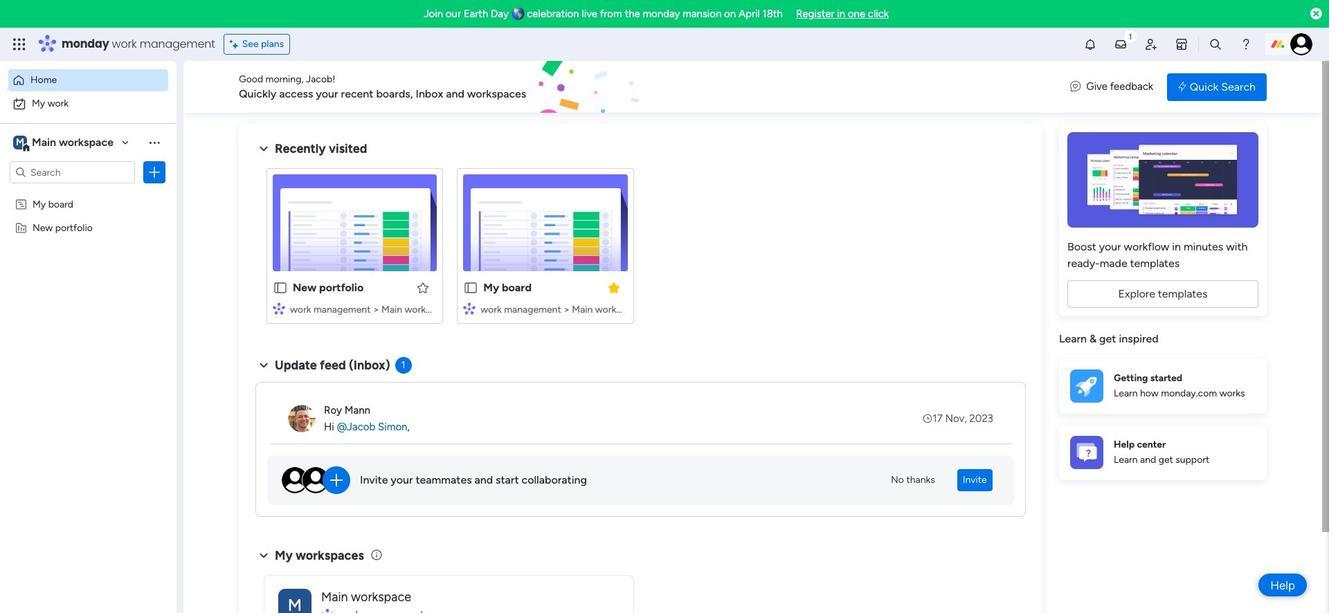 Task type: describe. For each thing, give the bounding box(es) containing it.
close my workspaces image
[[255, 547, 272, 564]]

help image
[[1239, 37, 1253, 51]]

help center element
[[1059, 425, 1267, 480]]

quick search results list box
[[255, 157, 1026, 341]]

1 image
[[1124, 28, 1137, 44]]

2 vertical spatial option
[[0, 191, 177, 194]]

select product image
[[12, 37, 26, 51]]

1 element
[[395, 357, 412, 374]]

0 vertical spatial option
[[8, 69, 168, 91]]

remove from favorites image
[[607, 281, 621, 295]]

workspace image
[[278, 589, 312, 613]]

getting started element
[[1059, 358, 1267, 414]]

update feed image
[[1114, 37, 1128, 51]]

search everything image
[[1209, 37, 1223, 51]]

workspace selection element
[[13, 134, 116, 152]]



Task type: vqa. For each thing, say whether or not it's contained in the screenshot.
SEE PLANS icon
yes



Task type: locate. For each thing, give the bounding box(es) containing it.
public board image for add to favorites icon
[[273, 280, 288, 296]]

public board image for remove from favorites icon
[[463, 280, 479, 296]]

0 horizontal spatial public board image
[[273, 280, 288, 296]]

see plans image
[[230, 37, 242, 52]]

jacob simon image
[[1290, 33, 1313, 55]]

1 public board image from the left
[[273, 280, 288, 296]]

notifications image
[[1083, 37, 1097, 51]]

monday marketplace image
[[1175, 37, 1189, 51]]

Search in workspace field
[[29, 164, 116, 180]]

public board image
[[273, 280, 288, 296], [463, 280, 479, 296]]

workspace options image
[[147, 136, 161, 149]]

v2 user feedback image
[[1070, 79, 1081, 95]]

options image
[[147, 165, 161, 179]]

workspace image
[[13, 135, 27, 150]]

v2 bolt switch image
[[1178, 79, 1186, 95]]

templates image image
[[1072, 132, 1254, 228]]

list box
[[0, 189, 177, 426]]

invite members image
[[1144, 37, 1158, 51]]

1 vertical spatial option
[[8, 93, 168, 115]]

add to favorites image
[[416, 281, 430, 295]]

2 public board image from the left
[[463, 280, 479, 296]]

close recently visited image
[[255, 141, 272, 157]]

1 horizontal spatial public board image
[[463, 280, 479, 296]]

close update feed (inbox) image
[[255, 357, 272, 374]]

option
[[8, 69, 168, 91], [8, 93, 168, 115], [0, 191, 177, 194]]

roy mann image
[[288, 405, 316, 433]]



